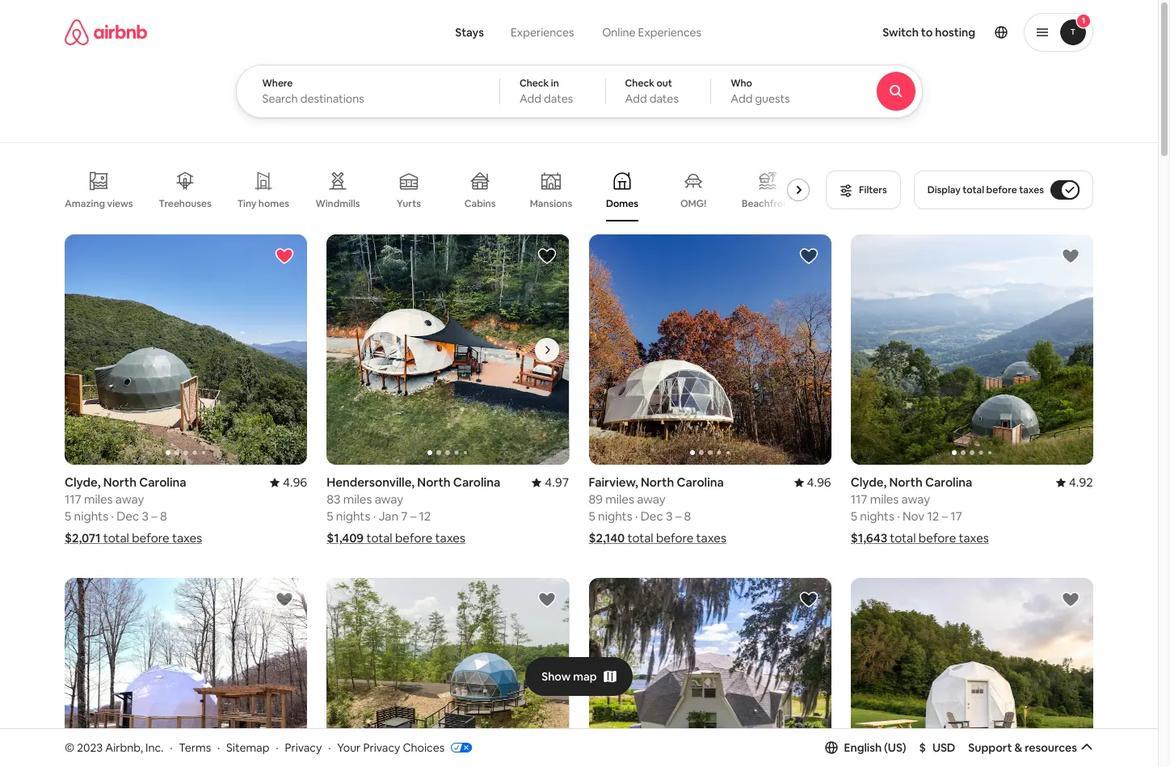 Task type: describe. For each thing, give the bounding box(es) containing it.
1 privacy from the left
[[285, 740, 322, 755]]

experiences inside online experiences link
[[639, 25, 702, 40]]

nights for $1,409
[[336, 509, 371, 524]]

12 inside hendersonville, north carolina 83 miles away 5 nights · jan 7 – 12 $1,409 total before taxes
[[419, 509, 431, 524]]

3 for 89 miles away
[[666, 509, 673, 524]]

check for check out add dates
[[626, 77, 655, 90]]

terms · sitemap · privacy ·
[[179, 740, 331, 755]]

dates for check out add dates
[[650, 91, 679, 106]]

domes
[[606, 197, 639, 210]]

add to wishlist: mars hill, north carolina image
[[275, 591, 295, 610]]

$2,140
[[589, 531, 625, 546]]

windmills
[[316, 197, 360, 210]]

switch to hosting link
[[874, 15, 986, 49]]

total inside button
[[963, 184, 985, 197]]

· inside clyde, north carolina 117 miles away 5 nights · nov 12 – 17 $1,643 total before taxes
[[898, 509, 901, 524]]

before for hendersonville, north carolina 83 miles away 5 nights · jan 7 – 12 $1,409 total before taxes
[[395, 531, 433, 546]]

fairview, north carolina 89 miles away 5 nights · dec 3 – 8 $2,140 total before taxes
[[589, 475, 727, 546]]

miles for $1,643
[[871, 492, 900, 507]]

add for check out add dates
[[626, 91, 648, 106]]

support & resources
[[969, 741, 1078, 755]]

cabins
[[465, 197, 496, 210]]

resources
[[1026, 741, 1078, 755]]

miles for $2,140
[[606, 492, 635, 507]]

8 for 117 miles away
[[160, 509, 167, 524]]

83
[[327, 492, 341, 507]]

experiences button
[[497, 16, 588, 49]]

north for hendersonville, north carolina 83 miles away 5 nights · jan 7 – 12 $1,409 total before taxes
[[418, 475, 451, 490]]

usd
[[933, 741, 956, 755]]

before inside button
[[987, 184, 1018, 197]]

fairview,
[[589, 475, 639, 490]]

add to wishlist: hendersonville, north carolina image
[[537, 247, 557, 266]]

terms link
[[179, 740, 211, 755]]

nights for $2,140
[[598, 509, 633, 524]]

airbnb,
[[105, 740, 143, 755]]

sitemap
[[227, 740, 270, 755]]

stays tab panel
[[236, 65, 967, 118]]

in
[[551, 77, 559, 90]]

profile element
[[741, 0, 1094, 65]]

taxes for hendersonville, north carolina 83 miles away 5 nights · jan 7 – 12 $1,409 total before taxes
[[436, 531, 466, 546]]

taxes for clyde, north carolina 117 miles away 5 nights · nov 12 – 17 $1,643 total before taxes
[[960, 531, 990, 546]]

check in add dates
[[520, 77, 574, 106]]

online experiences
[[603, 25, 702, 40]]

jan
[[379, 509, 399, 524]]

7
[[401, 509, 408, 524]]

choices
[[403, 740, 445, 755]]

2023
[[77, 740, 103, 755]]

©
[[65, 740, 75, 755]]

stays
[[456, 25, 484, 40]]

your privacy choices link
[[337, 740, 472, 756]]

carolina for hendersonville, north carolina 83 miles away 5 nights · jan 7 – 12 $1,409 total before taxes
[[454, 475, 501, 490]]

clyde, north carolina 117 miles away 5 nights · nov 12 – 17 $1,643 total before taxes
[[851, 475, 990, 546]]

support
[[969, 741, 1013, 755]]

carolina for fairview, north carolina 89 miles away 5 nights · dec 3 – 8 $2,140 total before taxes
[[677, 475, 724, 490]]

north for fairview, north carolina 89 miles away 5 nights · dec 3 – 8 $2,140 total before taxes
[[641, 475, 675, 490]]

· inside fairview, north carolina 89 miles away 5 nights · dec 3 – 8 $2,140 total before taxes
[[636, 509, 638, 524]]

switch to hosting
[[883, 25, 976, 40]]

display total before taxes button
[[914, 171, 1094, 209]]

clyde, for clyde, north carolina 117 miles away 5 nights · dec 3 – 8 $2,071 total before taxes
[[65, 475, 101, 490]]

miles for $2,071
[[84, 492, 113, 507]]

check out add dates
[[626, 77, 679, 106]]

filters
[[860, 184, 888, 197]]

views
[[107, 197, 133, 210]]

tiny homes
[[238, 197, 290, 210]]

away for $1,409
[[375, 492, 404, 507]]

nights for $2,071
[[74, 509, 108, 524]]

4.92
[[1070, 475, 1094, 490]]

(us)
[[885, 741, 907, 755]]

hendersonville, north carolina 83 miles away 5 nights · jan 7 – 12 $1,409 total before taxes
[[327, 475, 501, 546]]

before for fairview, north carolina 89 miles away 5 nights · dec 3 – 8 $2,140 total before taxes
[[657, 531, 694, 546]]

17
[[951, 509, 963, 524]]

total for fairview, north carolina 89 miles away 5 nights · dec 3 – 8 $2,140 total before taxes
[[628, 531, 654, 546]]

$2,071
[[65, 531, 101, 546]]

north for clyde, north carolina 117 miles away 5 nights · nov 12 – 17 $1,643 total before taxes
[[890, 475, 923, 490]]

dates for check in add dates
[[544, 91, 574, 106]]

total for hendersonville, north carolina 83 miles away 5 nights · jan 7 – 12 $1,409 total before taxes
[[367, 531, 393, 546]]

support & resources button
[[969, 741, 1094, 755]]

3 for 117 miles away
[[142, 509, 149, 524]]

taxes for clyde, north carolina 117 miles away 5 nights · dec 3 – 8 $2,071 total before taxes
[[172, 531, 202, 546]]

privacy link
[[285, 740, 322, 755]]

1
[[1083, 15, 1086, 26]]

– for $2,140
[[676, 509, 682, 524]]

4.97 out of 5 average rating image
[[532, 475, 570, 490]]

away for $2,140
[[637, 492, 666, 507]]

add to wishlist: clermont, florida image
[[800, 591, 819, 610]]

show map
[[542, 669, 597, 684]]

1 button
[[1025, 13, 1094, 52]]

guests
[[756, 91, 791, 106]]

yurts
[[397, 197, 421, 210]]

to
[[922, 25, 933, 40]]

map
[[574, 669, 597, 684]]

check for check in add dates
[[520, 77, 549, 90]]

english (us) button
[[825, 741, 907, 755]]

8 for 89 miles away
[[684, 509, 692, 524]]

4.96 out of 5 average rating image
[[795, 475, 832, 490]]

beachfront
[[742, 197, 793, 210]]

12 inside clyde, north carolina 117 miles away 5 nights · nov 12 – 17 $1,643 total before taxes
[[928, 509, 940, 524]]

none search field containing stays
[[236, 0, 967, 118]]

out
[[657, 77, 673, 90]]

add to wishlist: clyde, north carolina image
[[1062, 247, 1081, 266]]

add to wishlist: townsend, tennessee image
[[537, 591, 557, 610]]

5 for $1,409
[[327, 509, 334, 524]]

carolina for clyde, north carolina 117 miles away 5 nights · dec 3 – 8 $2,071 total before taxes
[[139, 475, 187, 490]]

english
[[845, 741, 882, 755]]



Task type: vqa. For each thing, say whether or not it's contained in the screenshot.
preferred currency united states dollar
no



Task type: locate. For each thing, give the bounding box(es) containing it.
0 horizontal spatial dates
[[544, 91, 574, 106]]

add for check in add dates
[[520, 91, 542, 106]]

total down jan
[[367, 531, 393, 546]]

4.92 out of 5 average rating image
[[1057, 475, 1094, 490]]

homes
[[259, 197, 290, 210]]

2 experiences from the left
[[639, 25, 702, 40]]

1 dec from the left
[[117, 509, 139, 524]]

miles inside fairview, north carolina 89 miles away 5 nights · dec 3 – 8 $2,140 total before taxes
[[606, 492, 635, 507]]

north
[[103, 475, 137, 490], [418, 475, 451, 490], [641, 475, 675, 490], [890, 475, 923, 490]]

0 horizontal spatial 117
[[65, 492, 81, 507]]

clyde, inside "clyde, north carolina 117 miles away 5 nights · dec 3 – 8 $2,071 total before taxes"
[[65, 475, 101, 490]]

1 horizontal spatial 117
[[851, 492, 868, 507]]

1 horizontal spatial 8
[[684, 509, 692, 524]]

before inside fairview, north carolina 89 miles away 5 nights · dec 3 – 8 $2,140 total before taxes
[[657, 531, 694, 546]]

before inside clyde, north carolina 117 miles away 5 nights · nov 12 – 17 $1,643 total before taxes
[[919, 531, 957, 546]]

before right $2,071
[[132, 531, 170, 546]]

your
[[337, 740, 361, 755]]

carolina inside clyde, north carolina 117 miles away 5 nights · nov 12 – 17 $1,643 total before taxes
[[926, 475, 973, 490]]

carolina
[[139, 475, 187, 490], [454, 475, 501, 490], [677, 475, 724, 490], [926, 475, 973, 490]]

taxes inside clyde, north carolina 117 miles away 5 nights · nov 12 – 17 $1,643 total before taxes
[[960, 531, 990, 546]]

5 up $2,071
[[65, 509, 71, 524]]

2 – from the left
[[411, 509, 417, 524]]

0 horizontal spatial 3
[[142, 509, 149, 524]]

treehouses
[[159, 197, 212, 210]]

5 inside hendersonville, north carolina 83 miles away 5 nights · jan 7 – 12 $1,409 total before taxes
[[327, 509, 334, 524]]

None search field
[[236, 0, 967, 118]]

1 north from the left
[[103, 475, 137, 490]]

dec for 89 miles away
[[641, 509, 664, 524]]

clyde, up $2,071
[[65, 475, 101, 490]]

0 horizontal spatial experiences
[[511, 25, 574, 40]]

1 horizontal spatial check
[[626, 77, 655, 90]]

before inside hendersonville, north carolina 83 miles away 5 nights · jan 7 – 12 $1,409 total before taxes
[[395, 531, 433, 546]]

4.96 out of 5 average rating image
[[270, 475, 308, 490]]

117 for clyde, north carolina 117 miles away 5 nights · nov 12 – 17 $1,643 total before taxes
[[851, 492, 868, 507]]

2 12 from the left
[[928, 509, 940, 524]]

1 miles from the left
[[84, 492, 113, 507]]

1 horizontal spatial add
[[626, 91, 648, 106]]

total right display on the top of the page
[[963, 184, 985, 197]]

117
[[65, 492, 81, 507], [851, 492, 868, 507]]

2 away from the left
[[375, 492, 404, 507]]

miles inside hendersonville, north carolina 83 miles away 5 nights · jan 7 – 12 $1,409 total before taxes
[[343, 492, 372, 507]]

english (us)
[[845, 741, 907, 755]]

clyde, north carolina 117 miles away 5 nights · dec 3 – 8 $2,071 total before taxes
[[65, 475, 202, 546]]

tiny
[[238, 197, 257, 210]]

1 – from the left
[[151, 509, 157, 524]]

117 for clyde, north carolina 117 miles away 5 nights · dec 3 – 8 $2,071 total before taxes
[[65, 492, 81, 507]]

Where field
[[262, 91, 474, 106]]

– inside "clyde, north carolina 117 miles away 5 nights · dec 3 – 8 $2,071 total before taxes"
[[151, 509, 157, 524]]

2 clyde, from the left
[[851, 475, 887, 490]]

– inside fairview, north carolina 89 miles away 5 nights · dec 3 – 8 $2,140 total before taxes
[[676, 509, 682, 524]]

before inside "clyde, north carolina 117 miles away 5 nights · dec 3 – 8 $2,071 total before taxes"
[[132, 531, 170, 546]]

5
[[65, 509, 71, 524], [327, 509, 334, 524], [589, 509, 596, 524], [851, 509, 858, 524]]

$
[[920, 741, 927, 755]]

dates
[[544, 91, 574, 106], [650, 91, 679, 106]]

check left out
[[626, 77, 655, 90]]

1 clyde, from the left
[[65, 475, 101, 490]]

clyde, for clyde, north carolina 117 miles away 5 nights · nov 12 – 17 $1,643 total before taxes
[[851, 475, 887, 490]]

taxes inside "clyde, north carolina 117 miles away 5 nights · dec 3 – 8 $2,071 total before taxes"
[[172, 531, 202, 546]]

dates down out
[[650, 91, 679, 106]]

2 3 from the left
[[666, 509, 673, 524]]

total inside clyde, north carolina 117 miles away 5 nights · nov 12 – 17 $1,643 total before taxes
[[891, 531, 917, 546]]

amazing views
[[65, 197, 133, 210]]

2 dates from the left
[[650, 91, 679, 106]]

amazing
[[65, 197, 105, 210]]

·
[[111, 509, 114, 524], [373, 509, 376, 524], [636, 509, 638, 524], [898, 509, 901, 524], [170, 740, 173, 755], [218, 740, 220, 755], [276, 740, 279, 755], [328, 740, 331, 755]]

before down "17"
[[919, 531, 957, 546]]

dec inside fairview, north carolina 89 miles away 5 nights · dec 3 – 8 $2,140 total before taxes
[[641, 509, 664, 524]]

taxes inside hendersonville, north carolina 83 miles away 5 nights · jan 7 – 12 $1,409 total before taxes
[[436, 531, 466, 546]]

dates down 'in' at top
[[544, 91, 574, 106]]

0 horizontal spatial check
[[520, 77, 549, 90]]

add down experiences button
[[520, 91, 542, 106]]

mansions
[[530, 197, 573, 210]]

before down '7'
[[395, 531, 433, 546]]

1 horizontal spatial 4.96
[[807, 475, 832, 490]]

before right $2,140
[[657, 531, 694, 546]]

group containing amazing views
[[65, 159, 817, 222]]

add to wishlist: fairview, north carolina image
[[800, 247, 819, 266]]

1 horizontal spatial 12
[[928, 509, 940, 524]]

4 nights from the left
[[861, 509, 895, 524]]

check inside check out add dates
[[626, 77, 655, 90]]

inc.
[[146, 740, 164, 755]]

add down online experiences
[[626, 91, 648, 106]]

display total before taxes
[[928, 184, 1045, 197]]

12 right '7'
[[419, 509, 431, 524]]

· inside hendersonville, north carolina 83 miles away 5 nights · jan 7 – 12 $1,409 total before taxes
[[373, 509, 376, 524]]

1 add from the left
[[520, 91, 542, 106]]

2 nights from the left
[[336, 509, 371, 524]]

miles inside "clyde, north carolina 117 miles away 5 nights · dec 3 – 8 $2,071 total before taxes"
[[84, 492, 113, 507]]

4 away from the left
[[902, 492, 931, 507]]

north inside clyde, north carolina 117 miles away 5 nights · nov 12 – 17 $1,643 total before taxes
[[890, 475, 923, 490]]

117 inside "clyde, north carolina 117 miles away 5 nights · dec 3 – 8 $2,071 total before taxes"
[[65, 492, 81, 507]]

privacy left your
[[285, 740, 322, 755]]

89
[[589, 492, 603, 507]]

5 down 89
[[589, 509, 596, 524]]

0 horizontal spatial 4.96
[[283, 475, 308, 490]]

1 4.96 from the left
[[283, 475, 308, 490]]

3 add from the left
[[731, 91, 753, 106]]

5 for $1,643
[[851, 509, 858, 524]]

who add guests
[[731, 77, 791, 106]]

what can we help you find? tab list
[[443, 16, 588, 49]]

away inside fairview, north carolina 89 miles away 5 nights · dec 3 – 8 $2,140 total before taxes
[[637, 492, 666, 507]]

nights
[[74, 509, 108, 524], [336, 509, 371, 524], [598, 509, 633, 524], [861, 509, 895, 524]]

5 for $2,071
[[65, 509, 71, 524]]

carolina inside hendersonville, north carolina 83 miles away 5 nights · jan 7 – 12 $1,409 total before taxes
[[454, 475, 501, 490]]

experiences
[[511, 25, 574, 40], [639, 25, 702, 40]]

hendersonville,
[[327, 475, 415, 490]]

taxes inside button
[[1020, 184, 1045, 197]]

0 horizontal spatial add
[[520, 91, 542, 106]]

0 horizontal spatial 12
[[419, 509, 431, 524]]

omg!
[[681, 197, 707, 210]]

2 privacy from the left
[[363, 740, 401, 755]]

taxes
[[1020, 184, 1045, 197], [172, 531, 202, 546], [436, 531, 466, 546], [697, 531, 727, 546], [960, 531, 990, 546]]

3 5 from the left
[[589, 509, 596, 524]]

dates inside check in add dates
[[544, 91, 574, 106]]

your privacy choices
[[337, 740, 445, 755]]

nights up $2,071
[[74, 509, 108, 524]]

total inside hendersonville, north carolina 83 miles away 5 nights · jan 7 – 12 $1,409 total before taxes
[[367, 531, 393, 546]]

total
[[963, 184, 985, 197], [103, 531, 129, 546], [367, 531, 393, 546], [628, 531, 654, 546], [891, 531, 917, 546]]

– for $1,643
[[942, 509, 949, 524]]

away inside hendersonville, north carolina 83 miles away 5 nights · jan 7 – 12 $1,409 total before taxes
[[375, 492, 404, 507]]

miles inside clyde, north carolina 117 miles away 5 nights · nov 12 – 17 $1,643 total before taxes
[[871, 492, 900, 507]]

add inside who add guests
[[731, 91, 753, 106]]

online experiences link
[[588, 16, 716, 49]]

1 dates from the left
[[544, 91, 574, 106]]

taxes inside fairview, north carolina 89 miles away 5 nights · dec 3 – 8 $2,140 total before taxes
[[697, 531, 727, 546]]

add down who
[[731, 91, 753, 106]]

1 horizontal spatial 3
[[666, 509, 673, 524]]

total right $2,071
[[103, 531, 129, 546]]

8
[[160, 509, 167, 524], [684, 509, 692, 524]]

2 horizontal spatial add
[[731, 91, 753, 106]]

3 north from the left
[[641, 475, 675, 490]]

total inside fairview, north carolina 89 miles away 5 nights · dec 3 – 8 $2,140 total before taxes
[[628, 531, 654, 546]]

total for clyde, north carolina 117 miles away 5 nights · dec 3 – 8 $2,071 total before taxes
[[103, 531, 129, 546]]

1 horizontal spatial dates
[[650, 91, 679, 106]]

stays button
[[443, 16, 497, 49]]

© 2023 airbnb, inc. ·
[[65, 740, 173, 755]]

display
[[928, 184, 961, 197]]

4 north from the left
[[890, 475, 923, 490]]

– for $2,071
[[151, 509, 157, 524]]

group
[[65, 159, 817, 222], [65, 235, 308, 465], [327, 235, 813, 465], [589, 235, 832, 465], [851, 235, 1094, 465], [65, 578, 308, 767], [327, 578, 570, 767], [589, 578, 832, 767], [851, 578, 1094, 767]]

total for clyde, north carolina 117 miles away 5 nights · nov 12 – 17 $1,643 total before taxes
[[891, 531, 917, 546]]

2 4.96 from the left
[[807, 475, 832, 490]]

dec inside "clyde, north carolina 117 miles away 5 nights · dec 3 – 8 $2,071 total before taxes"
[[117, 509, 139, 524]]

– for $1,409
[[411, 509, 417, 524]]

1 carolina from the left
[[139, 475, 187, 490]]

nights inside hendersonville, north carolina 83 miles away 5 nights · jan 7 – 12 $1,409 total before taxes
[[336, 509, 371, 524]]

0 horizontal spatial privacy
[[285, 740, 322, 755]]

1 8 from the left
[[160, 509, 167, 524]]

filters button
[[827, 171, 901, 209]]

4 5 from the left
[[851, 509, 858, 524]]

online
[[603, 25, 636, 40]]

3 inside "clyde, north carolina 117 miles away 5 nights · dec 3 – 8 $2,071 total before taxes"
[[142, 509, 149, 524]]

check inside check in add dates
[[520, 77, 549, 90]]

5 inside "clyde, north carolina 117 miles away 5 nights · dec 3 – 8 $2,071 total before taxes"
[[65, 509, 71, 524]]

–
[[151, 509, 157, 524], [411, 509, 417, 524], [676, 509, 682, 524], [942, 509, 949, 524]]

remove from wishlist: clyde, north carolina image
[[275, 247, 295, 266]]

check left 'in' at top
[[520, 77, 549, 90]]

nov
[[903, 509, 925, 524]]

2 north from the left
[[418, 475, 451, 490]]

– inside clyde, north carolina 117 miles away 5 nights · nov 12 – 17 $1,643 total before taxes
[[942, 509, 949, 524]]

1 117 from the left
[[65, 492, 81, 507]]

1 horizontal spatial experiences
[[639, 25, 702, 40]]

experiences inside experiences button
[[511, 25, 574, 40]]

nights up $2,140
[[598, 509, 633, 524]]

switch
[[883, 25, 919, 40]]

2 carolina from the left
[[454, 475, 501, 490]]

0 horizontal spatial 8
[[160, 509, 167, 524]]

nights up $1,409
[[336, 509, 371, 524]]

check
[[520, 77, 549, 90], [626, 77, 655, 90]]

4.97
[[545, 475, 570, 490]]

2 8 from the left
[[684, 509, 692, 524]]

miles up $1,643
[[871, 492, 900, 507]]

3 inside fairview, north carolina 89 miles away 5 nights · dec 3 – 8 $2,140 total before taxes
[[666, 509, 673, 524]]

8 inside fairview, north carolina 89 miles away 5 nights · dec 3 – 8 $2,140 total before taxes
[[684, 509, 692, 524]]

nights inside clyde, north carolina 117 miles away 5 nights · nov 12 – 17 $1,643 total before taxes
[[861, 509, 895, 524]]

2 add from the left
[[626, 91, 648, 106]]

add to wishlist: sevierville, tennessee image
[[1062, 591, 1081, 610]]

1 3 from the left
[[142, 509, 149, 524]]

$1,409
[[327, 531, 364, 546]]

terms
[[179, 740, 211, 755]]

– inside hendersonville, north carolina 83 miles away 5 nights · jan 7 – 12 $1,409 total before taxes
[[411, 509, 417, 524]]

2 5 from the left
[[327, 509, 334, 524]]

&
[[1015, 741, 1023, 755]]

1 experiences from the left
[[511, 25, 574, 40]]

4.96 for clyde, north carolina 117 miles away 5 nights · dec 3 – 8 $2,071 total before taxes
[[283, 475, 308, 490]]

1 horizontal spatial privacy
[[363, 740, 401, 755]]

show map button
[[526, 657, 633, 696]]

2 check from the left
[[626, 77, 655, 90]]

north for clyde, north carolina 117 miles away 5 nights · dec 3 – 8 $2,071 total before taxes
[[103, 475, 137, 490]]

2 dec from the left
[[641, 509, 664, 524]]

1 away from the left
[[116, 492, 144, 507]]

4 carolina from the left
[[926, 475, 973, 490]]

3 away from the left
[[637, 492, 666, 507]]

before
[[987, 184, 1018, 197], [132, 531, 170, 546], [395, 531, 433, 546], [657, 531, 694, 546], [919, 531, 957, 546]]

1 5 from the left
[[65, 509, 71, 524]]

2 miles from the left
[[343, 492, 372, 507]]

3 nights from the left
[[598, 509, 633, 524]]

dates inside check out add dates
[[650, 91, 679, 106]]

$ usd
[[920, 741, 956, 755]]

nights for $1,643
[[861, 509, 895, 524]]

nights inside fairview, north carolina 89 miles away 5 nights · dec 3 – 8 $2,140 total before taxes
[[598, 509, 633, 524]]

0 horizontal spatial clyde,
[[65, 475, 101, 490]]

nights up $1,643
[[861, 509, 895, 524]]

north inside fairview, north carolina 89 miles away 5 nights · dec 3 – 8 $2,140 total before taxes
[[641, 475, 675, 490]]

miles up $2,071
[[84, 492, 113, 507]]

hosting
[[936, 25, 976, 40]]

5 inside clyde, north carolina 117 miles away 5 nights · nov 12 – 17 $1,643 total before taxes
[[851, 509, 858, 524]]

clyde, up $1,643
[[851, 475, 887, 490]]

north inside hendersonville, north carolina 83 miles away 5 nights · jan 7 – 12 $1,409 total before taxes
[[418, 475, 451, 490]]

3 – from the left
[[676, 509, 682, 524]]

who
[[731, 77, 753, 90]]

5 down "83"
[[327, 509, 334, 524]]

away inside clyde, north carolina 117 miles away 5 nights · nov 12 – 17 $1,643 total before taxes
[[902, 492, 931, 507]]

117 up $1,643
[[851, 492, 868, 507]]

dec
[[117, 509, 139, 524], [641, 509, 664, 524]]

1 horizontal spatial dec
[[641, 509, 664, 524]]

1 nights from the left
[[74, 509, 108, 524]]

add
[[520, 91, 542, 106], [626, 91, 648, 106], [731, 91, 753, 106]]

before for clyde, north carolina 117 miles away 5 nights · dec 3 – 8 $2,071 total before taxes
[[132, 531, 170, 546]]

1 horizontal spatial clyde,
[[851, 475, 887, 490]]

· inside "clyde, north carolina 117 miles away 5 nights · dec 3 – 8 $2,071 total before taxes"
[[111, 509, 114, 524]]

0 horizontal spatial dec
[[117, 509, 139, 524]]

where
[[262, 77, 293, 90]]

1 check from the left
[[520, 77, 549, 90]]

total down nov
[[891, 531, 917, 546]]

5 up $1,643
[[851, 509, 858, 524]]

3 miles from the left
[[606, 492, 635, 507]]

miles for $1,409
[[343, 492, 372, 507]]

117 inside clyde, north carolina 117 miles away 5 nights · nov 12 – 17 $1,643 total before taxes
[[851, 492, 868, 507]]

away for $1,643
[[902, 492, 931, 507]]

4 – from the left
[[942, 509, 949, 524]]

add inside check in add dates
[[520, 91, 542, 106]]

privacy
[[285, 740, 322, 755], [363, 740, 401, 755]]

carolina inside "clyde, north carolina 117 miles away 5 nights · dec 3 – 8 $2,071 total before taxes"
[[139, 475, 187, 490]]

2 117 from the left
[[851, 492, 868, 507]]

away
[[116, 492, 144, 507], [375, 492, 404, 507], [637, 492, 666, 507], [902, 492, 931, 507]]

away inside "clyde, north carolina 117 miles away 5 nights · dec 3 – 8 $2,071 total before taxes"
[[116, 492, 144, 507]]

8 inside "clyde, north carolina 117 miles away 5 nights · dec 3 – 8 $2,071 total before taxes"
[[160, 509, 167, 524]]

$1,643
[[851, 531, 888, 546]]

5 inside fairview, north carolina 89 miles away 5 nights · dec 3 – 8 $2,140 total before taxes
[[589, 509, 596, 524]]

3 carolina from the left
[[677, 475, 724, 490]]

117 up $2,071
[[65, 492, 81, 507]]

total inside "clyde, north carolina 117 miles away 5 nights · dec 3 – 8 $2,071 total before taxes"
[[103, 531, 129, 546]]

sitemap link
[[227, 740, 270, 755]]

4.96 for fairview, north carolina 89 miles away 5 nights · dec 3 – 8 $2,140 total before taxes
[[807, 475, 832, 490]]

5 for $2,140
[[589, 509, 596, 524]]

carolina inside fairview, north carolina 89 miles away 5 nights · dec 3 – 8 $2,140 total before taxes
[[677, 475, 724, 490]]

before right display on the top of the page
[[987, 184, 1018, 197]]

dec for 117 miles away
[[117, 509, 139, 524]]

4 miles from the left
[[871, 492, 900, 507]]

before for clyde, north carolina 117 miles away 5 nights · nov 12 – 17 $1,643 total before taxes
[[919, 531, 957, 546]]

clyde, inside clyde, north carolina 117 miles away 5 nights · nov 12 – 17 $1,643 total before taxes
[[851, 475, 887, 490]]

experiences up 'in' at top
[[511, 25, 574, 40]]

away for $2,071
[[116, 492, 144, 507]]

north inside "clyde, north carolina 117 miles away 5 nights · dec 3 – 8 $2,071 total before taxes"
[[103, 475, 137, 490]]

miles down hendersonville,
[[343, 492, 372, 507]]

12
[[419, 509, 431, 524], [928, 509, 940, 524]]

experiences right online at the top right of page
[[639, 25, 702, 40]]

carolina for clyde, north carolina 117 miles away 5 nights · nov 12 – 17 $1,643 total before taxes
[[926, 475, 973, 490]]

show
[[542, 669, 571, 684]]

privacy inside 'link'
[[363, 740, 401, 755]]

nights inside "clyde, north carolina 117 miles away 5 nights · dec 3 – 8 $2,071 total before taxes"
[[74, 509, 108, 524]]

miles down fairview,
[[606, 492, 635, 507]]

12 right nov
[[928, 509, 940, 524]]

taxes for fairview, north carolina 89 miles away 5 nights · dec 3 – 8 $2,140 total before taxes
[[697, 531, 727, 546]]

total right $2,140
[[628, 531, 654, 546]]

add inside check out add dates
[[626, 91, 648, 106]]

privacy right your
[[363, 740, 401, 755]]

3
[[142, 509, 149, 524], [666, 509, 673, 524]]

1 12 from the left
[[419, 509, 431, 524]]



